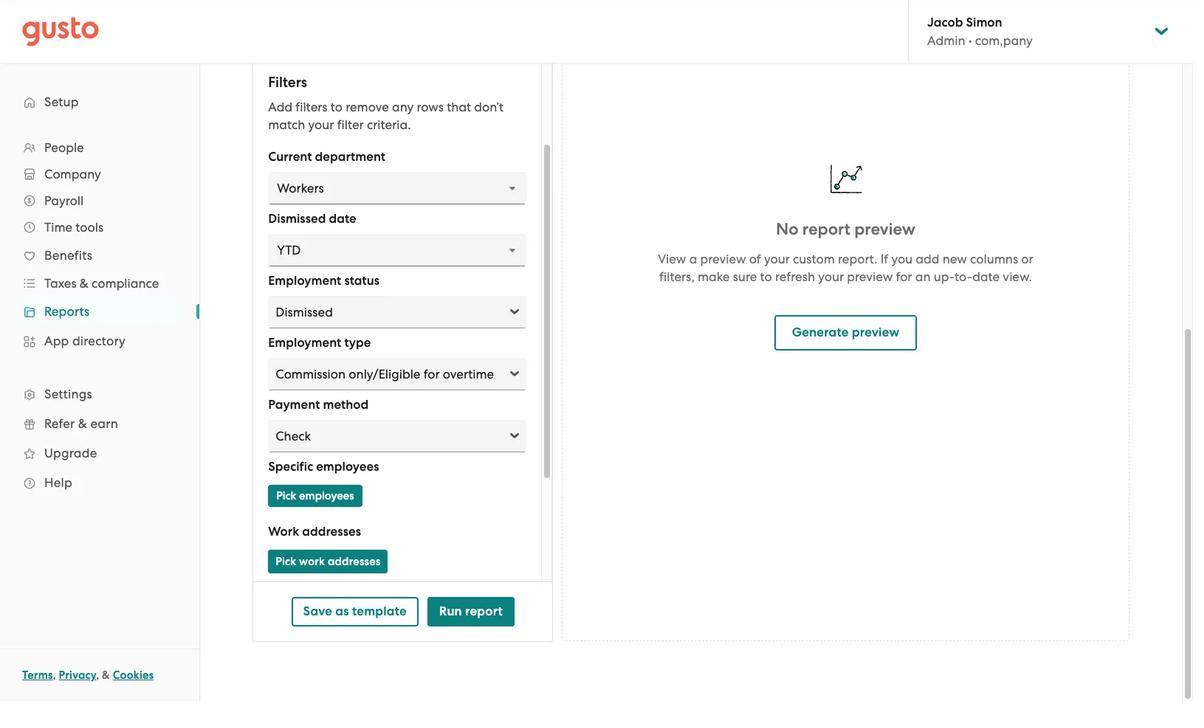 Task type: vqa. For each thing, say whether or not it's contained in the screenshot.
Document360 The Knowledge Base Platform, engineered for growing companies.
no



Task type: describe. For each thing, give the bounding box(es) containing it.
earn
[[90, 417, 118, 431]]

generate
[[792, 325, 849, 340]]

new
[[943, 252, 968, 266]]

& for compliance
[[80, 276, 89, 291]]

time
[[44, 220, 72, 235]]

cookies button
[[113, 667, 154, 685]]

preview inside button
[[852, 325, 900, 340]]

specific employees
[[268, 459, 379, 475]]

privacy link
[[59, 669, 96, 683]]

taxes
[[44, 276, 77, 291]]

1 horizontal spatial your
[[765, 252, 790, 266]]

if
[[881, 252, 889, 266]]

date inside view a preview of your custom report. if you add new columns or filters, make sure to refresh your preview for an up-to-date view.
[[973, 269, 1000, 284]]

department
[[315, 149, 386, 165]]

preview up if
[[855, 219, 916, 239]]

preview down report.
[[847, 269, 893, 284]]

& for earn
[[78, 417, 87, 431]]

your inside add filters to remove any rows that don't match your filter criteria.
[[308, 117, 334, 132]]

admin
[[928, 33, 966, 48]]

employment status
[[268, 273, 380, 289]]

criteria.
[[367, 117, 411, 132]]

refer
[[44, 417, 75, 431]]

specific
[[268, 459, 313, 475]]

taxes & compliance
[[44, 276, 159, 291]]

work
[[299, 555, 325, 569]]

don't
[[474, 100, 504, 114]]

pick for pick work addresses
[[276, 555, 296, 569]]

list containing people
[[0, 134, 199, 498]]

pick employees button
[[268, 485, 362, 507]]

terms , privacy , & cookies
[[22, 669, 154, 683]]

terms link
[[22, 669, 53, 683]]

settings link
[[15, 381, 185, 408]]

report.
[[838, 252, 878, 266]]

app
[[44, 334, 69, 349]]

2 vertical spatial &
[[102, 669, 110, 683]]

generate preview
[[792, 325, 900, 340]]

payroll
[[44, 194, 84, 208]]

people
[[44, 140, 84, 155]]

pick employees
[[276, 490, 354, 503]]

app directory
[[44, 334, 126, 349]]

template
[[352, 604, 407, 620]]

refresh
[[776, 269, 816, 284]]

view a preview of your custom report. if you add new columns or filters, make sure to refresh your preview for an up-to-date view.
[[658, 252, 1034, 284]]

pick for pick employees
[[276, 490, 297, 503]]

gusto navigation element
[[0, 64, 199, 522]]

filters,
[[660, 269, 695, 284]]

dismissed date
[[268, 211, 357, 227]]

upgrade link
[[15, 440, 185, 467]]

employees for pick employees
[[299, 490, 354, 503]]

jacob simon admin • com,pany
[[928, 15, 1033, 48]]

directory
[[72, 334, 126, 349]]

terms
[[22, 669, 53, 683]]

report for run
[[465, 604, 503, 620]]

you
[[892, 252, 913, 266]]

rows
[[417, 100, 444, 114]]

make
[[698, 269, 730, 284]]

tools
[[76, 220, 104, 235]]

filter
[[337, 117, 364, 132]]

to-
[[955, 269, 973, 284]]

run report
[[439, 604, 503, 620]]

up-
[[934, 269, 955, 284]]

taxes & compliance button
[[15, 270, 185, 297]]

people button
[[15, 134, 185, 161]]

benefits
[[44, 248, 92, 263]]

employment for employment type
[[268, 335, 342, 351]]

help link
[[15, 470, 185, 496]]

or
[[1022, 252, 1034, 266]]

match
[[268, 117, 305, 132]]

method
[[323, 397, 369, 413]]

run
[[439, 604, 462, 620]]

preview up make
[[701, 252, 747, 266]]

current department
[[268, 149, 386, 165]]

benefits link
[[15, 242, 185, 269]]

work
[[268, 524, 299, 540]]



Task type: locate. For each thing, give the bounding box(es) containing it.
0 vertical spatial to
[[331, 100, 343, 114]]

preview right generate
[[852, 325, 900, 340]]

0 vertical spatial your
[[308, 117, 334, 132]]

list
[[0, 134, 199, 498]]

0 horizontal spatial date
[[329, 211, 357, 227]]

date down the columns
[[973, 269, 1000, 284]]

dismissed
[[268, 211, 326, 227]]

1 vertical spatial report
[[465, 604, 503, 620]]

employment left status
[[268, 273, 342, 289]]

view
[[658, 252, 687, 266]]

your right the 'of'
[[765, 252, 790, 266]]

1 horizontal spatial date
[[973, 269, 1000, 284]]

add filters to remove any rows that don't match your filter criteria.
[[268, 100, 504, 132]]

reports link
[[15, 298, 185, 325]]

0 horizontal spatial your
[[308, 117, 334, 132]]

columns
[[971, 252, 1019, 266]]

reports
[[44, 304, 90, 319]]

as
[[336, 604, 349, 620]]

run report button
[[428, 598, 515, 627]]

payroll button
[[15, 188, 185, 214]]

to
[[331, 100, 343, 114], [761, 269, 772, 284]]

2 vertical spatial your
[[819, 269, 844, 284]]

1 , from the left
[[53, 669, 56, 683]]

preview
[[855, 219, 916, 239], [701, 252, 747, 266], [847, 269, 893, 284], [852, 325, 900, 340]]

2 employment from the top
[[268, 335, 342, 351]]

pick left work
[[276, 555, 296, 569]]

1 vertical spatial employment
[[268, 335, 342, 351]]

pick inside button
[[276, 555, 296, 569]]

addresses
[[302, 524, 361, 540], [328, 555, 381, 569]]

1 vertical spatial &
[[78, 417, 87, 431]]

save as template
[[303, 604, 407, 620]]

remove
[[346, 100, 389, 114]]

0 vertical spatial employment
[[268, 273, 342, 289]]

add
[[268, 100, 293, 114]]

home image
[[22, 17, 99, 46]]

to inside add filters to remove any rows that don't match your filter criteria.
[[331, 100, 343, 114]]

employees down specific employees
[[299, 490, 354, 503]]

addresses up pick work addresses button
[[302, 524, 361, 540]]

company
[[44, 167, 101, 182]]

& left the earn
[[78, 417, 87, 431]]

1 vertical spatial employees
[[299, 490, 354, 503]]

& left the cookies button
[[102, 669, 110, 683]]

your down custom
[[819, 269, 844, 284]]

jacob
[[928, 15, 964, 30]]

save as template button
[[291, 598, 419, 627]]

employment
[[268, 273, 342, 289], [268, 335, 342, 351]]

pick inside button
[[276, 490, 297, 503]]

settings
[[44, 387, 92, 402]]

report for no
[[803, 219, 851, 239]]

0 vertical spatial date
[[329, 211, 357, 227]]

sure
[[733, 269, 757, 284]]

cookies
[[113, 669, 154, 683]]

report inside button
[[465, 604, 503, 620]]

addresses inside pick work addresses button
[[328, 555, 381, 569]]

help
[[44, 476, 72, 490]]

1 horizontal spatial ,
[[96, 669, 99, 683]]

0 vertical spatial &
[[80, 276, 89, 291]]

1 vertical spatial your
[[765, 252, 790, 266]]

of
[[750, 252, 761, 266]]

2 horizontal spatial your
[[819, 269, 844, 284]]

0 vertical spatial addresses
[[302, 524, 361, 540]]

report
[[803, 219, 851, 239], [465, 604, 503, 620]]

time tools
[[44, 220, 104, 235]]

view.
[[1003, 269, 1033, 284]]

payment method
[[268, 397, 369, 413]]

& right taxes
[[80, 276, 89, 291]]

filters
[[296, 100, 328, 114]]

your
[[308, 117, 334, 132], [765, 252, 790, 266], [819, 269, 844, 284]]

addresses right work
[[328, 555, 381, 569]]

0 vertical spatial pick
[[276, 490, 297, 503]]

pick work addresses button
[[268, 550, 388, 574]]

work addresses
[[268, 524, 361, 540]]

pick down specific
[[276, 490, 297, 503]]

report up custom
[[803, 219, 851, 239]]

employment left the type
[[268, 335, 342, 351]]

0 horizontal spatial to
[[331, 100, 343, 114]]

any
[[392, 100, 414, 114]]

to inside view a preview of your custom report. if you add new columns or filters, make sure to refresh your preview for an up-to-date view.
[[761, 269, 772, 284]]

payment
[[268, 397, 320, 413]]

•
[[969, 33, 973, 48]]

filters
[[268, 74, 307, 91]]

com,pany
[[976, 33, 1033, 48]]

company button
[[15, 161, 185, 188]]

,
[[53, 669, 56, 683], [96, 669, 99, 683]]

employment type
[[268, 335, 371, 351]]

your down filters
[[308, 117, 334, 132]]

pick
[[276, 490, 297, 503], [276, 555, 296, 569]]

privacy
[[59, 669, 96, 683]]

date
[[329, 211, 357, 227], [973, 269, 1000, 284]]

a
[[690, 252, 698, 266]]

1 vertical spatial date
[[973, 269, 1000, 284]]

employees for specific employees
[[316, 459, 379, 475]]

that
[[447, 100, 471, 114]]

, left privacy link
[[53, 669, 56, 683]]

simon
[[967, 15, 1003, 30]]

1 vertical spatial pick
[[276, 555, 296, 569]]

& inside "dropdown button"
[[80, 276, 89, 291]]

compliance
[[92, 276, 159, 291]]

1 vertical spatial to
[[761, 269, 772, 284]]

employment for employment status
[[268, 273, 342, 289]]

time tools button
[[15, 214, 185, 241]]

upgrade
[[44, 446, 97, 461]]

add
[[916, 252, 940, 266]]

an
[[916, 269, 931, 284]]

0 vertical spatial employees
[[316, 459, 379, 475]]

, left the cookies button
[[96, 669, 99, 683]]

custom
[[793, 252, 835, 266]]

to down the 'of'
[[761, 269, 772, 284]]

employees inside pick employees button
[[299, 490, 354, 503]]

1 horizontal spatial report
[[803, 219, 851, 239]]

app directory link
[[15, 328, 185, 355]]

generate preview button
[[775, 315, 918, 351]]

0 horizontal spatial report
[[465, 604, 503, 620]]

status
[[345, 273, 380, 289]]

type
[[345, 335, 371, 351]]

no report preview
[[776, 219, 916, 239]]

date right dismissed
[[329, 211, 357, 227]]

refer & earn link
[[15, 411, 185, 437]]

employees up pick employees
[[316, 459, 379, 475]]

save
[[303, 604, 332, 620]]

setup
[[44, 95, 79, 109]]

0 vertical spatial report
[[803, 219, 851, 239]]

0 horizontal spatial ,
[[53, 669, 56, 683]]

for
[[896, 269, 913, 284]]

1 vertical spatial addresses
[[328, 555, 381, 569]]

current
[[268, 149, 312, 165]]

pick work addresses
[[276, 555, 381, 569]]

to up "filter"
[[331, 100, 343, 114]]

refer & earn
[[44, 417, 118, 431]]

1 horizontal spatial to
[[761, 269, 772, 284]]

1 employment from the top
[[268, 273, 342, 289]]

2 , from the left
[[96, 669, 99, 683]]

report right 'run'
[[465, 604, 503, 620]]

setup link
[[15, 89, 185, 115]]



